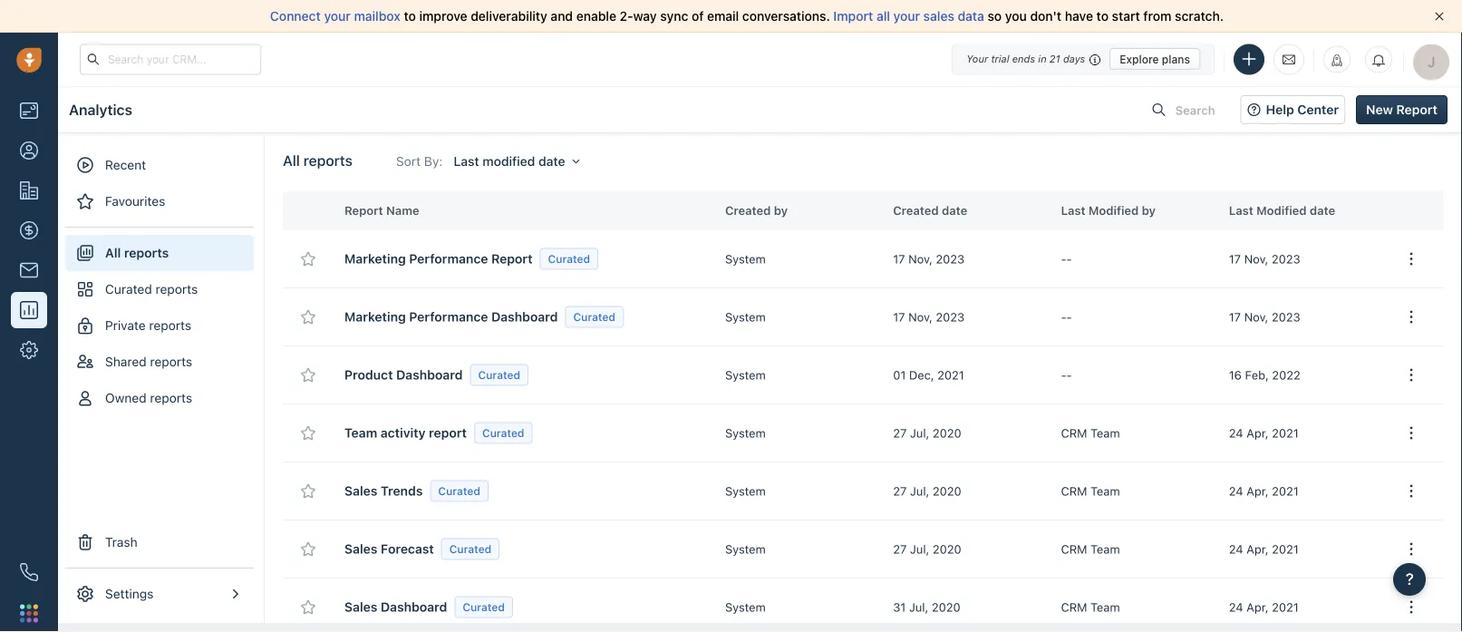 Task type: describe. For each thing, give the bounding box(es) containing it.
email
[[707, 9, 739, 24]]

all
[[877, 9, 890, 24]]

connect your mailbox link
[[270, 9, 404, 24]]

trial
[[991, 53, 1010, 65]]

1 your from the left
[[324, 9, 351, 24]]

days
[[1064, 53, 1086, 65]]

way
[[633, 9, 657, 24]]

1 to from the left
[[404, 9, 416, 24]]

you
[[1005, 9, 1027, 24]]

ends
[[1013, 53, 1036, 65]]

2 to from the left
[[1097, 9, 1109, 24]]

what's new image
[[1331, 54, 1344, 67]]

Search your CRM... text field
[[80, 44, 261, 75]]

sync
[[660, 9, 688, 24]]

have
[[1065, 9, 1094, 24]]

send email image
[[1283, 52, 1296, 67]]

connect your mailbox to improve deliverability and enable 2-way sync of email conversations. import all your sales data so you don't have to start from scratch.
[[270, 9, 1224, 24]]

conversations.
[[743, 9, 830, 24]]

mailbox
[[354, 9, 401, 24]]

connect
[[270, 9, 321, 24]]

explore plans
[[1120, 53, 1191, 65]]

explore plans link
[[1110, 48, 1201, 70]]

21
[[1050, 53, 1061, 65]]

data
[[958, 9, 985, 24]]



Task type: locate. For each thing, give the bounding box(es) containing it.
your trial ends in 21 days
[[967, 53, 1086, 65]]

2 your from the left
[[894, 9, 920, 24]]

deliverability
[[471, 9, 547, 24]]

to left the start
[[1097, 9, 1109, 24]]

from
[[1144, 9, 1172, 24]]

improve
[[419, 9, 468, 24]]

and
[[551, 9, 573, 24]]

your left mailbox
[[324, 9, 351, 24]]

2-
[[620, 9, 633, 24]]

plans
[[1162, 53, 1191, 65]]

1 horizontal spatial your
[[894, 9, 920, 24]]

your right all
[[894, 9, 920, 24]]

don't
[[1031, 9, 1062, 24]]

to
[[404, 9, 416, 24], [1097, 9, 1109, 24]]

sales
[[924, 9, 955, 24]]

your
[[967, 53, 989, 65]]

phone element
[[11, 554, 47, 590]]

phone image
[[20, 563, 38, 581]]

close image
[[1435, 12, 1444, 21]]

of
[[692, 9, 704, 24]]

to right mailbox
[[404, 9, 416, 24]]

freshworks switcher image
[[20, 604, 38, 622]]

your
[[324, 9, 351, 24], [894, 9, 920, 24]]

1 horizontal spatial to
[[1097, 9, 1109, 24]]

0 horizontal spatial to
[[404, 9, 416, 24]]

explore
[[1120, 53, 1159, 65]]

enable
[[576, 9, 617, 24]]

0 horizontal spatial your
[[324, 9, 351, 24]]

so
[[988, 9, 1002, 24]]

start
[[1112, 9, 1140, 24]]

scratch.
[[1175, 9, 1224, 24]]

in
[[1039, 53, 1047, 65]]

import
[[834, 9, 873, 24]]

import all your sales data link
[[834, 9, 988, 24]]



Task type: vqa. For each thing, say whether or not it's contained in the screenshot.
in
yes



